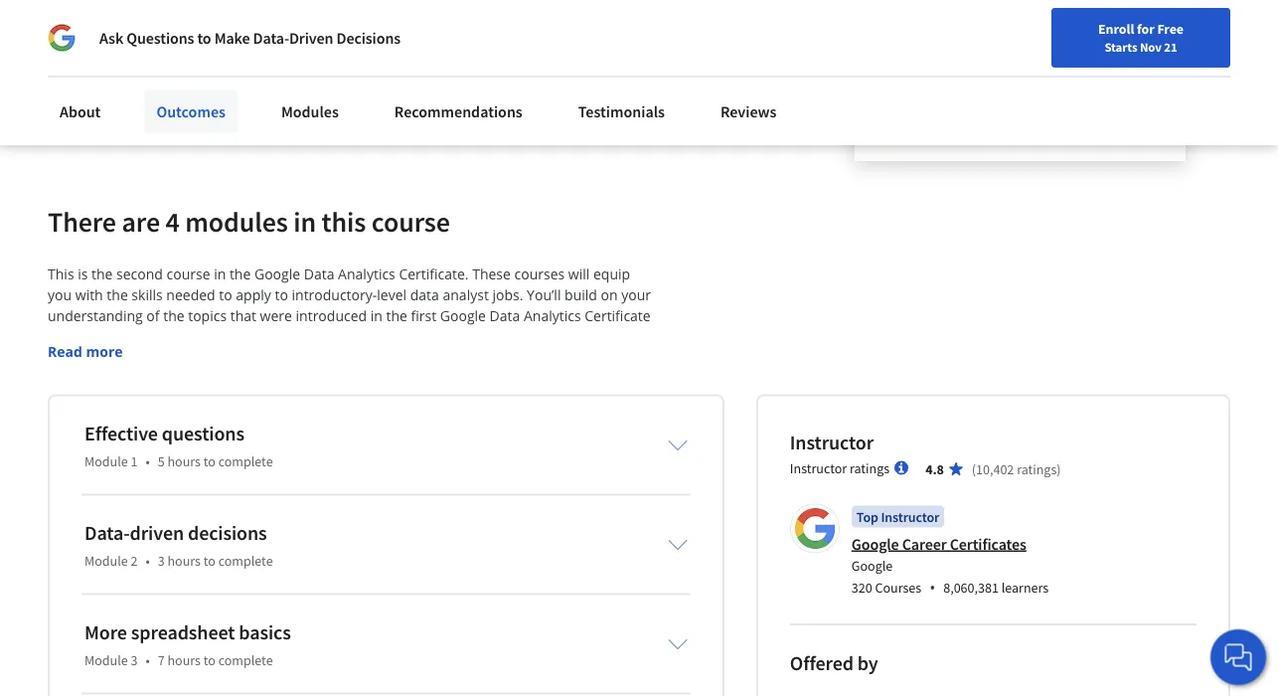 Task type: locate. For each thing, give the bounding box(es) containing it.
course
[[372, 204, 450, 239], [167, 264, 210, 283]]

0 vertical spatial instructor
[[790, 430, 874, 455]]

with down continue
[[85, 390, 112, 408]]

and
[[243, 80, 268, 100], [178, 369, 203, 388], [208, 390, 233, 408]]

you'll
[[527, 285, 561, 304]]

complete down the resources.
[[218, 452, 273, 470]]

your up modules
[[287, 80, 318, 100]]

data down make
[[498, 348, 527, 367]]

by
[[858, 651, 879, 676]]

level
[[377, 285, 407, 304]]

google
[[254, 264, 300, 283], [440, 306, 486, 325], [449, 348, 495, 367], [852, 534, 900, 554], [852, 557, 893, 575]]

questions down tools
[[162, 421, 245, 446]]

hours inside data-driven decisions module 2 • 3 hours to complete
[[167, 552, 201, 569]]

• inside "effective questions module 1 • 5 hours to complete"
[[146, 452, 150, 470]]

3 left 7
[[131, 651, 138, 669]]

hours right 5
[[167, 452, 201, 470]]

there
[[48, 204, 116, 239]]

10,402
[[977, 460, 1015, 478]]

• right courses
[[930, 577, 936, 598]]

4.8
[[926, 460, 944, 478]]

hours inside more spreadsheet basics module 3 • 7 hours to complete
[[167, 651, 201, 669]]

0 horizontal spatial analyst
[[443, 285, 489, 304]]

1
[[131, 452, 138, 470]]

hours for driven
[[167, 552, 201, 569]]

or
[[428, 56, 442, 76]]

google up "apply" at top left
[[254, 264, 300, 283]]

0 vertical spatial questions
[[438, 327, 501, 346]]

0 vertical spatial data-
[[253, 28, 289, 48]]

decisions
[[188, 520, 267, 545]]

analyst down these
[[443, 285, 489, 304]]

driven up the 2
[[130, 520, 184, 545]]

instructor
[[790, 430, 874, 455], [790, 459, 847, 477], [881, 508, 940, 526]]

make
[[522, 327, 558, 346]]

and right media
[[243, 80, 268, 100]]

0 horizontal spatial ratings
[[850, 459, 890, 477]]

analytics
[[338, 264, 396, 283], [524, 306, 581, 325]]

needed
[[166, 285, 215, 304]]

top
[[857, 508, 879, 526]]

2 complete from the top
[[218, 552, 273, 569]]

read
[[48, 342, 82, 361]]

1 horizontal spatial and
[[208, 390, 233, 408]]

this
[[111, 56, 136, 76], [322, 204, 366, 239]]

1 horizontal spatial course
[[372, 204, 450, 239]]

1 vertical spatial 3
[[131, 651, 138, 669]]

google down top
[[852, 534, 900, 554]]

your down 'ask questions to make data-driven decisions' on the top
[[226, 56, 256, 76]]

data down "analysts"
[[575, 369, 604, 388]]

analyst
[[443, 285, 489, 304], [607, 369, 653, 388]]

3 module from the top
[[85, 651, 128, 669]]

1 horizontal spatial questions
[[438, 327, 501, 346]]

in up needed
[[214, 264, 226, 283]]

tasks
[[48, 390, 81, 408]]

0 vertical spatial data
[[410, 285, 439, 304]]

on inside the add this credential to your linkedin profile, resume, or cv share it on social media and in your performance review
[[136, 80, 153, 100]]

2 vertical spatial you
[[260, 369, 284, 388]]

make
[[214, 28, 250, 48]]

1 module from the top
[[85, 452, 128, 470]]

your up certificate
[[622, 285, 651, 304]]

3 hours from the top
[[167, 651, 201, 669]]

recommendations link
[[383, 89, 535, 133]]

1 vertical spatial instructor
[[790, 459, 847, 477]]

1 horizontal spatial driven
[[595, 327, 636, 346]]

to inside the add this credential to your linkedin profile, resume, or cv share it on social media and in your performance review
[[209, 56, 223, 76]]

hours right 7
[[167, 651, 201, 669]]

learn
[[269, 327, 302, 346]]

1 vertical spatial complete
[[218, 552, 273, 569]]

more spreadsheet basics module 3 • 7 hours to complete
[[85, 620, 291, 669]]

0 horizontal spatial this
[[111, 56, 136, 76]]

1 vertical spatial course
[[167, 264, 210, 283]]

this up the it
[[111, 56, 136, 76]]

driven
[[595, 327, 636, 346], [130, 520, 184, 545]]

2 vertical spatial module
[[85, 651, 128, 669]]

analytics down "you'll"
[[524, 306, 581, 325]]

to inside "effective questions module 1 • 5 hours to complete"
[[204, 452, 216, 470]]

and down connecting
[[178, 369, 203, 388]]

instructor for instructor
[[790, 430, 874, 455]]

3
[[158, 552, 165, 569], [131, 651, 138, 669]]

you
[[48, 285, 72, 304], [241, 327, 265, 346], [260, 369, 284, 388]]

course up needed
[[167, 264, 210, 283]]

1 horizontal spatial analyst
[[607, 369, 653, 388]]

2 module from the top
[[85, 552, 128, 569]]

will down data-
[[587, 348, 609, 367]]

ask questions to make data-driven decisions
[[99, 28, 401, 48]]

2 horizontal spatial and
[[243, 80, 268, 100]]

1 vertical spatial your
[[287, 80, 318, 100]]

1 vertical spatial questions
[[162, 421, 245, 446]]

analytics up the level
[[338, 264, 396, 283]]

3 right the 2
[[158, 552, 165, 569]]

• inside more spreadsheet basics module 3 • 7 hours to complete
[[146, 651, 150, 669]]

ask
[[354, 327, 375, 346]]

hours
[[167, 452, 201, 470], [167, 552, 201, 569], [167, 651, 201, 669]]

2 horizontal spatial on
[[601, 285, 618, 304]]

read more button
[[48, 341, 123, 362]]

about
[[60, 101, 101, 121]]

top instructor google career certificates google 320 courses • 8,060,381 learners
[[852, 508, 1049, 598]]

on down equip
[[601, 285, 618, 304]]

instructor for instructor ratings
[[790, 459, 847, 477]]

0 vertical spatial 3
[[158, 552, 165, 569]]

0 horizontal spatial data
[[304, 264, 335, 283]]

1 vertical spatial data
[[490, 306, 520, 325]]

to inside data-driven decisions module 2 • 3 hours to complete
[[204, 552, 216, 569]]

data up 'first'
[[410, 285, 439, 304]]

the left skills
[[107, 285, 128, 304]]

complete inside more spreadsheet basics module 3 • 7 hours to complete
[[218, 651, 273, 669]]

instructor up instructor ratings
[[790, 430, 874, 455]]

module inside more spreadsheet basics module 3 • 7 hours to complete
[[85, 651, 128, 669]]

with down stakeholders' on the left
[[287, 369, 315, 388]]

apply
[[236, 285, 271, 304]]

module for data-
[[85, 552, 128, 569]]

1 hours from the top
[[167, 452, 201, 470]]

add this credential to your linkedin profile, resume, or cv share it on social media and in your performance review
[[82, 56, 462, 100]]

module down more
[[85, 651, 128, 669]]

1 horizontal spatial this
[[322, 204, 366, 239]]

profile,
[[320, 56, 368, 76]]

1 horizontal spatial on
[[363, 369, 380, 388]]

1 complete from the top
[[218, 452, 273, 470]]

0 horizontal spatial your
[[226, 56, 256, 76]]

earn a career certificate
[[82, 3, 362, 38]]

this
[[48, 264, 74, 283]]

0 horizontal spatial questions
[[162, 421, 245, 446]]

None search field
[[268, 12, 466, 52]]

2 vertical spatial on
[[363, 369, 380, 388]]

certificate
[[585, 306, 651, 325]]

0 vertical spatial driven
[[595, 327, 636, 346]]

google right 'first'
[[440, 306, 486, 325]]

2 vertical spatial hours
[[167, 651, 201, 669]]

there are 4 modules in this course
[[48, 204, 450, 239]]

you up the resources.
[[260, 369, 284, 388]]

3 complete from the top
[[218, 651, 273, 669]]

skills
[[132, 285, 163, 304]]

complete down basics
[[218, 651, 273, 669]]

will up build
[[569, 264, 590, 283]]

on right the it
[[136, 80, 153, 100]]

2 vertical spatial your
[[622, 285, 651, 304]]

• left 5
[[146, 452, 150, 470]]

hours right the 2
[[167, 552, 201, 569]]

0 vertical spatial analytics
[[338, 264, 396, 283]]

cv
[[445, 56, 462, 76]]

1 vertical spatial analytics
[[524, 306, 581, 325]]

social
[[156, 80, 195, 100]]

the right of
[[163, 306, 185, 325]]

0 horizontal spatial data-
[[85, 520, 130, 545]]

0 horizontal spatial on
[[136, 80, 153, 100]]

1 vertical spatial will
[[184, 327, 205, 346]]

0 horizontal spatial 3
[[131, 651, 138, 669]]

you down that at the left top of the page
[[241, 327, 265, 346]]

menu item
[[934, 20, 1062, 85]]

1 vertical spatial data-
[[85, 520, 130, 545]]

•
[[146, 452, 150, 470], [146, 552, 150, 569], [930, 577, 936, 598], [146, 651, 150, 669]]

0 vertical spatial you
[[48, 285, 72, 304]]

learners
[[1002, 579, 1049, 597]]

• left 7
[[146, 651, 150, 669]]

1 vertical spatial driven
[[130, 520, 184, 545]]

how
[[305, 327, 333, 346]]

accomplish
[[437, 369, 510, 388]]

0 vertical spatial module
[[85, 452, 128, 470]]

certificate.
[[399, 264, 469, 283]]

ratings right 10,402
[[1017, 460, 1057, 478]]

2 vertical spatial complete
[[218, 651, 273, 669]]

1 horizontal spatial data-
[[253, 28, 289, 48]]

1 vertical spatial and
[[178, 369, 203, 388]]

the down the level
[[386, 306, 408, 325]]

in
[[272, 80, 284, 100], [294, 204, 316, 239], [214, 264, 226, 283], [371, 306, 383, 325]]

and down provide
[[208, 390, 233, 408]]

enroll
[[1099, 20, 1135, 38]]

0 horizontal spatial course
[[167, 264, 210, 283]]

data down jobs. on the left of the page
[[490, 306, 520, 325]]

instructor inside "top instructor google career certificates google 320 courses • 8,060,381 learners"
[[881, 508, 940, 526]]

course up certificate.
[[372, 204, 450, 239]]

data- inside data-driven decisions module 2 • 3 hours to complete
[[85, 520, 130, 545]]

0 horizontal spatial driven
[[130, 520, 184, 545]]

driven down certificate
[[595, 327, 636, 346]]

• right the 2
[[146, 552, 150, 569]]

will up connecting
[[184, 327, 205, 346]]

ratings up top
[[850, 459, 890, 477]]

2 horizontal spatial your
[[622, 285, 651, 304]]

1 horizontal spatial your
[[287, 80, 318, 100]]

instructor up the google career certificates image
[[790, 459, 847, 477]]

2 vertical spatial instructor
[[881, 508, 940, 526]]

module left 1
[[85, 452, 128, 470]]

best
[[141, 390, 169, 408]]

ratings
[[850, 459, 890, 477], [1017, 460, 1057, 478]]

in down linkedin
[[272, 80, 284, 100]]

chat with us image
[[1223, 641, 1255, 673]]

the
[[92, 264, 113, 283], [230, 264, 251, 283], [107, 285, 128, 304], [163, 306, 185, 325], [386, 306, 408, 325], [116, 390, 137, 408]]

these
[[472, 264, 511, 283]]

1 vertical spatial module
[[85, 552, 128, 569]]

the
[[99, 327, 123, 346]]

modules
[[281, 101, 339, 121]]

your
[[226, 56, 256, 76], [287, 80, 318, 100], [622, 285, 651, 304]]

0 vertical spatial this
[[111, 56, 136, 76]]

on down needs.
[[363, 369, 380, 388]]

certificates
[[950, 534, 1027, 554]]

with up understanding
[[75, 285, 103, 304]]

free
[[1158, 20, 1184, 38]]

1 horizontal spatial ratings
[[1017, 460, 1057, 478]]

modules link
[[269, 89, 351, 133]]

1 horizontal spatial data
[[498, 348, 527, 367]]

0 horizontal spatial and
[[178, 369, 203, 388]]

equip
[[594, 264, 631, 283]]

7
[[158, 651, 165, 669]]

data up the introductory-
[[304, 264, 335, 283]]

0 vertical spatial complete
[[218, 452, 273, 470]]

0 vertical spatial on
[[136, 80, 153, 100]]

instructor up career
[[881, 508, 940, 526]]

1 vertical spatial hours
[[167, 552, 201, 569]]

2 vertical spatial and
[[208, 390, 233, 408]]

data-
[[253, 28, 289, 48], [85, 520, 130, 545]]

this up the introductory-
[[322, 204, 366, 239]]

1 horizontal spatial analytics
[[524, 306, 581, 325]]

you down the this at the top left of page
[[48, 285, 72, 304]]

2 hours from the top
[[167, 552, 201, 569]]

1 horizontal spatial 3
[[158, 552, 165, 569]]

questions inside "effective questions module 1 • 5 hours to complete"
[[162, 421, 245, 446]]

your inside the this is the second course in the google data analytics certificate. these courses will equip you with the skills needed to apply to introductory-level data analyst jobs. you'll build on your understanding of the topics that were introduced in the first google data analytics certificate course. the material will help you learn how to ask effective questions to make data-driven decisions, while connecting with stakeholders' needs. current google data analysts will continue to instruct and provide you with hands-on ways to accomplish common data analyst tasks with the best tools and resources.
[[622, 285, 651, 304]]

in inside the add this credential to your linkedin profile, resume, or cv share it on social media and in your performance review
[[272, 80, 284, 100]]

questions up accomplish
[[438, 327, 501, 346]]

0 vertical spatial hours
[[167, 452, 201, 470]]

2 vertical spatial data
[[575, 369, 604, 388]]

0 vertical spatial and
[[243, 80, 268, 100]]

complete down decisions
[[218, 552, 273, 569]]

complete for basics
[[218, 651, 273, 669]]

complete inside data-driven decisions module 2 • 3 hours to complete
[[218, 552, 273, 569]]

module left the 2
[[85, 552, 128, 569]]

tools
[[172, 390, 204, 408]]

analyst down certificate
[[607, 369, 653, 388]]

hours for spreadsheet
[[167, 651, 201, 669]]

module inside data-driven decisions module 2 • 3 hours to complete
[[85, 552, 128, 569]]

320
[[852, 579, 873, 597]]

1 vertical spatial analyst
[[607, 369, 653, 388]]

3 inside data-driven decisions module 2 • 3 hours to complete
[[158, 552, 165, 569]]



Task type: vqa. For each thing, say whether or not it's contained in the screenshot.
Privacy alert dialog
no



Task type: describe. For each thing, give the bounding box(es) containing it.
stakeholders'
[[259, 348, 345, 367]]

connecting
[[153, 348, 224, 367]]

google career certificates image
[[793, 507, 837, 551]]

module inside "effective questions module 1 • 5 hours to complete"
[[85, 452, 128, 470]]

4
[[166, 204, 180, 239]]

0 horizontal spatial analytics
[[338, 264, 396, 283]]

1 vertical spatial data
[[498, 348, 527, 367]]

help
[[209, 327, 237, 346]]

(
[[972, 460, 977, 478]]

the left best
[[116, 390, 137, 408]]

testimonials
[[578, 101, 665, 121]]

starts
[[1105, 39, 1138, 55]]

effective
[[85, 421, 158, 446]]

google career certificates link
[[852, 534, 1027, 554]]

while
[[115, 348, 149, 367]]

second
[[116, 264, 163, 283]]

material
[[126, 327, 180, 346]]

in up ask
[[371, 306, 383, 325]]

it
[[123, 80, 132, 100]]

courses
[[876, 579, 922, 597]]

this inside the add this credential to your linkedin profile, resume, or cv share it on social media and in your performance review
[[111, 56, 136, 76]]

0 vertical spatial data
[[304, 264, 335, 283]]

nov
[[1140, 39, 1162, 55]]

show notifications image
[[1083, 25, 1107, 49]]

• inside data-driven decisions module 2 • 3 hours to complete
[[146, 552, 150, 569]]

media
[[198, 80, 240, 100]]

current
[[395, 348, 445, 367]]

coursera career certificate image
[[855, 0, 1186, 160]]

( 10,402 ratings )
[[972, 460, 1062, 478]]

google up accomplish
[[449, 348, 495, 367]]

course inside the this is the second course in the google data analytics certificate. these courses will equip you with the skills needed to apply to introductory-level data analyst jobs. you'll build on your understanding of the topics that were introduced in the first google data analytics certificate course. the material will help you learn how to ask effective questions to make data-driven decisions, while connecting with stakeholders' needs. current google data analysts will continue to instruct and provide you with hands-on ways to accomplish common data analyst tasks with the best tools and resources.
[[167, 264, 210, 283]]

of
[[147, 306, 160, 325]]

data-
[[561, 327, 595, 346]]

effective questions module 1 • 5 hours to complete
[[85, 421, 273, 470]]

jobs.
[[493, 285, 523, 304]]

in right modules
[[294, 204, 316, 239]]

offered
[[790, 651, 854, 676]]

were
[[260, 306, 292, 325]]

career
[[162, 3, 237, 38]]

introductory-
[[292, 285, 377, 304]]

1 vertical spatial you
[[241, 327, 265, 346]]

courses
[[515, 264, 565, 283]]

driven inside data-driven decisions module 2 • 3 hours to complete
[[130, 520, 184, 545]]

is
[[78, 264, 88, 283]]

coursera image
[[16, 16, 142, 48]]

resume,
[[371, 56, 424, 76]]

• inside "top instructor google career certificates google 320 courses • 8,060,381 learners"
[[930, 577, 936, 598]]

certificate
[[242, 3, 362, 38]]

course.
[[48, 327, 95, 346]]

reviews
[[721, 101, 777, 121]]

questions inside the this is the second course in the google data analytics certificate. these courses will equip you with the skills needed to apply to introductory-level data analyst jobs. you'll build on your understanding of the topics that were introduced in the first google data analytics certificate course. the material will help you learn how to ask effective questions to make data-driven decisions, while connecting with stakeholders' needs. current google data analysts will continue to instruct and provide you with hands-on ways to accomplish common data analyst tasks with the best tools and resources.
[[438, 327, 501, 346]]

reviews link
[[709, 89, 789, 133]]

21
[[1165, 39, 1178, 55]]

instruct
[[125, 369, 175, 388]]

introduced
[[296, 306, 367, 325]]

data-driven decisions module 2 • 3 hours to complete
[[85, 520, 273, 569]]

testimonials link
[[567, 89, 677, 133]]

more
[[86, 342, 123, 361]]

1 horizontal spatial data
[[490, 306, 520, 325]]

first
[[411, 306, 437, 325]]

the right is on the top left of the page
[[92, 264, 113, 283]]

2 horizontal spatial data
[[575, 369, 604, 388]]

google up 320
[[852, 557, 893, 575]]

with up provide
[[228, 348, 255, 367]]

modules
[[185, 204, 288, 239]]

performance
[[321, 80, 406, 100]]

are
[[122, 204, 160, 239]]

topics
[[188, 306, 227, 325]]

module for more
[[85, 651, 128, 669]]

google image
[[48, 24, 76, 52]]

offered by
[[790, 651, 879, 676]]

needs.
[[349, 348, 392, 367]]

decisions,
[[48, 348, 111, 367]]

complete inside "effective questions module 1 • 5 hours to complete"
[[218, 452, 273, 470]]

0 horizontal spatial data
[[410, 285, 439, 304]]

common
[[513, 369, 571, 388]]

to inside more spreadsheet basics module 3 • 7 hours to complete
[[204, 651, 216, 669]]

0 vertical spatial will
[[569, 264, 590, 283]]

understanding
[[48, 306, 143, 325]]

earn
[[82, 3, 136, 38]]

enroll for free starts nov 21
[[1099, 20, 1184, 55]]

hours inside "effective questions module 1 • 5 hours to complete"
[[167, 452, 201, 470]]

)
[[1057, 460, 1062, 478]]

add
[[82, 56, 108, 76]]

0 vertical spatial your
[[226, 56, 256, 76]]

complete for decisions
[[218, 552, 273, 569]]

share
[[82, 80, 120, 100]]

ways
[[384, 369, 416, 388]]

recommendations
[[395, 101, 523, 121]]

2 vertical spatial will
[[587, 348, 609, 367]]

and inside the add this credential to your linkedin profile, resume, or cv share it on social media and in your performance review
[[243, 80, 268, 100]]

0 vertical spatial course
[[372, 204, 450, 239]]

more
[[85, 620, 127, 645]]

ask
[[99, 28, 123, 48]]

1 vertical spatial on
[[601, 285, 618, 304]]

continue
[[48, 369, 105, 388]]

3 inside more spreadsheet basics module 3 • 7 hours to complete
[[131, 651, 138, 669]]

review
[[410, 80, 454, 100]]

decisions
[[337, 28, 401, 48]]

credential
[[139, 56, 206, 76]]

hands-
[[319, 369, 363, 388]]

8,060,381
[[944, 579, 999, 597]]

the up "apply" at top left
[[230, 264, 251, 283]]

2
[[131, 552, 138, 569]]

instructor ratings
[[790, 459, 890, 477]]

questions
[[127, 28, 194, 48]]

1 vertical spatial this
[[322, 204, 366, 239]]

driven inside the this is the second course in the google data analytics certificate. these courses will equip you with the skills needed to apply to introductory-level data analyst jobs. you'll build on your understanding of the topics that were introduced in the first google data analytics certificate course. the material will help you learn how to ask effective questions to make data-driven decisions, while connecting with stakeholders' needs. current google data analysts will continue to instruct and provide you with hands-on ways to accomplish common data analyst tasks with the best tools and resources.
[[595, 327, 636, 346]]

this is the second course in the google data analytics certificate. these courses will equip you with the skills needed to apply to introductory-level data analyst jobs. you'll build on your understanding of the topics that were introduced in the first google data analytics certificate course. the material will help you learn how to ask effective questions to make data-driven decisions, while connecting with stakeholders' needs. current google data analysts will continue to instruct and provide you with hands-on ways to accomplish common data analyst tasks with the best tools and resources.
[[48, 264, 657, 408]]

build
[[565, 285, 598, 304]]

5
[[158, 452, 165, 470]]

outcomes link
[[145, 89, 238, 133]]

linkedin
[[260, 56, 317, 76]]

0 vertical spatial analyst
[[443, 285, 489, 304]]

resources.
[[236, 390, 304, 408]]

that
[[230, 306, 257, 325]]

for
[[1138, 20, 1155, 38]]

outcomes
[[157, 101, 226, 121]]



